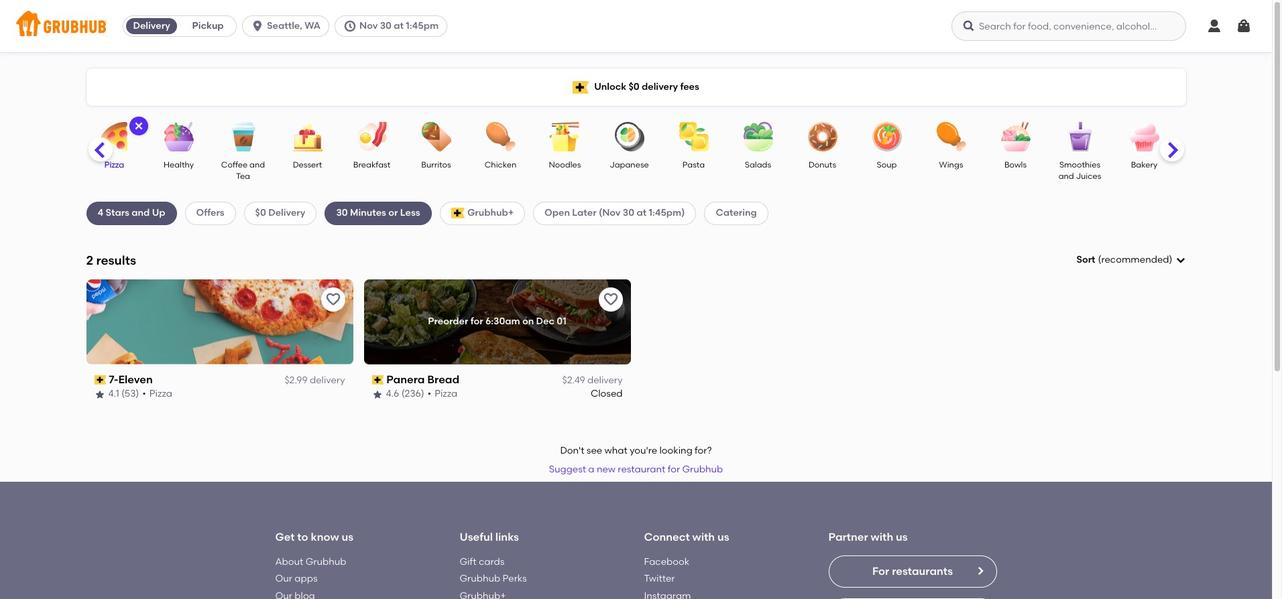 Task type: vqa. For each thing, say whether or not it's contained in the screenshot.
$2.49
yes



Task type: describe. For each thing, give the bounding box(es) containing it.
noodles
[[549, 160, 581, 170]]

partner
[[829, 531, 868, 544]]

a
[[588, 464, 595, 476]]

minutes
[[350, 207, 386, 219]]

closed
[[591, 389, 623, 400]]

what
[[605, 445, 628, 457]]

open later (nov 30 at 1:45pm)
[[545, 207, 685, 219]]

pickup button
[[180, 15, 236, 37]]

2 results
[[86, 253, 136, 268]]

us for connect with us
[[718, 531, 729, 544]]

smoothies and juices
[[1059, 160, 1101, 181]]

results
[[96, 253, 136, 268]]

pizza for 4.6
[[435, 389, 458, 400]]

useful links
[[460, 531, 519, 544]]

with for partner
[[871, 531, 893, 544]]

delivery inside delivery button
[[133, 20, 170, 32]]

japanese
[[610, 160, 649, 170]]

soup
[[877, 160, 897, 170]]

(
[[1098, 254, 1102, 266]]

our apps link
[[275, 574, 318, 585]]

seattle,
[[267, 20, 302, 32]]

Search for food, convenience, alcohol... search field
[[952, 11, 1186, 41]]

donuts image
[[799, 122, 846, 152]]

seattle, wa
[[267, 20, 321, 32]]

4.1
[[108, 389, 119, 400]]

none field inside 2 results main content
[[1077, 254, 1186, 267]]

bowls
[[1005, 160, 1027, 170]]

looking
[[660, 445, 693, 457]]

grubhub plus flag logo image for unlock $0 delivery fees
[[573, 81, 589, 94]]

preorder for 6:30am on dec 01
[[428, 316, 566, 327]]

wa
[[305, 20, 321, 32]]

burritos
[[421, 160, 451, 170]]

)
[[1169, 254, 1173, 266]]

perks
[[503, 574, 527, 585]]

to
[[297, 531, 308, 544]]

save this restaurant button for panera bread
[[599, 288, 623, 312]]

coffee and tea
[[221, 160, 265, 181]]

bowls image
[[992, 122, 1039, 152]]

save this restaurant image for 7-eleven
[[325, 292, 341, 308]]

offers
[[196, 207, 224, 219]]

unlock
[[594, 81, 626, 92]]

0 horizontal spatial for
[[471, 316, 483, 327]]

• for (53)
[[142, 389, 146, 400]]

for inside button
[[668, 464, 680, 476]]

2 horizontal spatial 30
[[623, 207, 635, 219]]

grubhub plus flag logo image for grubhub+
[[451, 208, 465, 219]]

4.6 (236)
[[386, 389, 424, 400]]

(236)
[[401, 389, 424, 400]]

japanese image
[[606, 122, 653, 152]]

suggest
[[549, 464, 586, 476]]

donuts
[[809, 160, 836, 170]]

healthy image
[[155, 122, 202, 152]]

about grubhub link
[[275, 557, 346, 568]]

facebook twitter
[[644, 557, 690, 585]]

salads image
[[735, 122, 782, 152]]

svg image for seattle, wa
[[251, 19, 264, 33]]

1 vertical spatial $0
[[255, 207, 266, 219]]

• pizza for 4.1 (53)
[[142, 389, 172, 400]]

(nov
[[599, 207, 621, 219]]

01
[[557, 316, 566, 327]]

(53)
[[121, 389, 139, 400]]

nov 30 at 1:45pm
[[359, 20, 439, 32]]

panera bread
[[386, 373, 459, 386]]

for
[[873, 565, 890, 578]]

recommended
[[1102, 254, 1169, 266]]

3 svg image from the left
[[962, 19, 976, 33]]

smoothies and juices image
[[1057, 122, 1104, 152]]

our
[[275, 574, 292, 585]]

or
[[389, 207, 398, 219]]

eleven
[[118, 373, 153, 386]]

1:45pm
[[406, 20, 439, 32]]

grubhub inside about grubhub our apps
[[306, 557, 346, 568]]

restaurants
[[892, 565, 953, 578]]

sort ( recommended )
[[1077, 254, 1173, 266]]

0 vertical spatial $0
[[629, 81, 640, 92]]

pickup
[[192, 20, 224, 32]]

1:45pm)
[[649, 207, 685, 219]]

twitter
[[644, 574, 675, 585]]

twitter link
[[644, 574, 675, 585]]

wings image
[[928, 122, 975, 152]]

suggest a new restaurant for grubhub
[[549, 464, 723, 476]]

right image
[[975, 566, 986, 577]]

breakfast
[[353, 160, 390, 170]]

$0 delivery
[[255, 207, 305, 219]]

• pizza for 4.6 (236)
[[428, 389, 458, 400]]

later
[[572, 207, 597, 219]]

delivery button
[[123, 15, 180, 37]]

30 minutes or less
[[336, 207, 420, 219]]

restaurant
[[618, 464, 666, 476]]

chicken
[[485, 160, 517, 170]]

partner with us
[[829, 531, 908, 544]]

connect
[[644, 531, 690, 544]]

cards
[[479, 557, 505, 568]]

bread
[[427, 373, 459, 386]]

unlock $0 delivery fees
[[594, 81, 699, 92]]

$2.49 delivery
[[562, 375, 623, 386]]

panera
[[386, 373, 425, 386]]

and for smoothies and juices
[[1059, 172, 1074, 181]]



Task type: locate. For each thing, give the bounding box(es) containing it.
star icon image for 4.6
[[372, 389, 383, 400]]

$0
[[629, 81, 640, 92], [255, 207, 266, 219]]

suggest a new restaurant for grubhub button
[[543, 458, 729, 482]]

get to know us
[[275, 531, 353, 544]]

0 horizontal spatial • pizza
[[142, 389, 172, 400]]

1 horizontal spatial •
[[428, 389, 431, 400]]

at inside 2 results main content
[[637, 207, 647, 219]]

svg image inside the nov 30 at 1:45pm button
[[343, 19, 357, 33]]

subscription pass image
[[94, 376, 106, 385]]

tea
[[236, 172, 250, 181]]

30 left minutes
[[336, 207, 348, 219]]

delivery left fees
[[642, 81, 678, 92]]

1 horizontal spatial at
[[637, 207, 647, 219]]

2
[[86, 253, 93, 268]]

sort
[[1077, 254, 1096, 266]]

0 horizontal spatial save this restaurant image
[[325, 292, 341, 308]]

7-eleven
[[109, 373, 153, 386]]

star icon image for 4.1
[[94, 389, 105, 400]]

1 horizontal spatial save this restaurant button
[[599, 288, 623, 312]]

you're
[[630, 445, 657, 457]]

wings
[[939, 160, 963, 170]]

grubhub down gift cards link
[[460, 574, 500, 585]]

grubhub plus flag logo image left unlock
[[573, 81, 589, 94]]

4.6
[[386, 389, 399, 400]]

pizza down pizza image
[[105, 160, 124, 170]]

pizza for 4.1
[[149, 389, 172, 400]]

0 horizontal spatial delivery
[[133, 20, 170, 32]]

4
[[98, 207, 103, 219]]

svg image inside field
[[1175, 255, 1186, 266]]

and down smoothies
[[1059, 172, 1074, 181]]

0 vertical spatial grubhub plus flag logo image
[[573, 81, 589, 94]]

and for coffee and tea
[[250, 160, 265, 170]]

facebook
[[644, 557, 690, 568]]

coffee and tea image
[[220, 122, 267, 152]]

us for partner with us
[[896, 531, 908, 544]]

smoothies
[[1060, 160, 1101, 170]]

pizza image
[[91, 122, 138, 152]]

0 horizontal spatial us
[[342, 531, 353, 544]]

star icon image down subscription pass icon
[[372, 389, 383, 400]]

1 vertical spatial and
[[1059, 172, 1074, 181]]

0 horizontal spatial •
[[142, 389, 146, 400]]

1 horizontal spatial with
[[871, 531, 893, 544]]

delivery inside 2 results main content
[[268, 207, 305, 219]]

fees
[[680, 81, 699, 92]]

2 horizontal spatial svg image
[[962, 19, 976, 33]]

2 us from the left
[[718, 531, 729, 544]]

us
[[342, 531, 353, 544], [718, 531, 729, 544], [896, 531, 908, 544]]

None field
[[1077, 254, 1186, 267]]

2 vertical spatial grubhub
[[460, 574, 500, 585]]

1 vertical spatial grubhub
[[306, 557, 346, 568]]

save this restaurant image for panera bread
[[603, 292, 619, 308]]

2 horizontal spatial grubhub
[[682, 464, 723, 476]]

svg image
[[1207, 18, 1223, 34], [1236, 18, 1252, 34], [133, 121, 144, 131], [1175, 255, 1186, 266]]

delivery for panera bread
[[587, 375, 623, 386]]

with right partner
[[871, 531, 893, 544]]

delivery
[[133, 20, 170, 32], [268, 207, 305, 219]]

2 horizontal spatial and
[[1059, 172, 1074, 181]]

grubhub perks link
[[460, 574, 527, 585]]

star icon image left 4.1
[[94, 389, 105, 400]]

$0 right unlock
[[629, 81, 640, 92]]

3 us from the left
[[896, 531, 908, 544]]

30 inside button
[[380, 20, 392, 32]]

about grubhub our apps
[[275, 557, 346, 585]]

2 star icon image from the left
[[372, 389, 383, 400]]

• pizza down eleven
[[142, 389, 172, 400]]

1 vertical spatial grubhub plus flag logo image
[[451, 208, 465, 219]]

6:30am
[[486, 316, 520, 327]]

new
[[597, 464, 616, 476]]

preorder
[[428, 316, 468, 327]]

0 horizontal spatial grubhub plus flag logo image
[[451, 208, 465, 219]]

• for (236)
[[428, 389, 431, 400]]

save this restaurant button for 7-eleven
[[321, 288, 345, 312]]

soup image
[[863, 122, 910, 152]]

1 star icon image from the left
[[94, 389, 105, 400]]

1 vertical spatial delivery
[[268, 207, 305, 219]]

subscription pass image
[[372, 376, 384, 385]]

don't see what you're looking for?
[[560, 445, 712, 457]]

for restaurants link
[[829, 556, 997, 588]]

1 horizontal spatial 30
[[380, 20, 392, 32]]

apps
[[295, 574, 318, 585]]

svg image inside seattle, wa button
[[251, 19, 264, 33]]

delivery left pickup
[[133, 20, 170, 32]]

0 vertical spatial grubhub
[[682, 464, 723, 476]]

and up tea
[[250, 160, 265, 170]]

1 horizontal spatial us
[[718, 531, 729, 544]]

2 vertical spatial and
[[132, 207, 150, 219]]

get
[[275, 531, 295, 544]]

• right (53)
[[142, 389, 146, 400]]

chicken image
[[477, 122, 524, 152]]

us right connect
[[718, 531, 729, 544]]

and
[[250, 160, 265, 170], [1059, 172, 1074, 181], [132, 207, 150, 219]]

0 horizontal spatial grubhub
[[306, 557, 346, 568]]

1 with from the left
[[692, 531, 715, 544]]

grubhub inside gift cards grubhub perks
[[460, 574, 500, 585]]

30 right nov
[[380, 20, 392, 32]]

2 save this restaurant image from the left
[[603, 292, 619, 308]]

at left 1:45pm)
[[637, 207, 647, 219]]

grubhub plus flag logo image
[[573, 81, 589, 94], [451, 208, 465, 219]]

none field containing sort
[[1077, 254, 1186, 267]]

0 horizontal spatial star icon image
[[94, 389, 105, 400]]

coffee
[[221, 160, 248, 170]]

$2.49
[[562, 375, 585, 386]]

0 vertical spatial at
[[394, 20, 404, 32]]

for?
[[695, 445, 712, 457]]

juices
[[1076, 172, 1101, 181]]

30
[[380, 20, 392, 32], [336, 207, 348, 219], [623, 207, 635, 219]]

delivery right '$2.99'
[[310, 375, 345, 386]]

30 right the "(nov"
[[623, 207, 635, 219]]

connect with us
[[644, 531, 729, 544]]

dec
[[536, 316, 555, 327]]

0 vertical spatial and
[[250, 160, 265, 170]]

0 horizontal spatial and
[[132, 207, 150, 219]]

dessert image
[[284, 122, 331, 152]]

at inside button
[[394, 20, 404, 32]]

don't
[[560, 445, 584, 457]]

0 horizontal spatial svg image
[[251, 19, 264, 33]]

at
[[394, 20, 404, 32], [637, 207, 647, 219]]

2 svg image from the left
[[343, 19, 357, 33]]

for
[[471, 316, 483, 327], [668, 464, 680, 476]]

1 horizontal spatial pizza
[[149, 389, 172, 400]]

with right connect
[[692, 531, 715, 544]]

with for connect
[[692, 531, 715, 544]]

bakery
[[1131, 160, 1158, 170]]

$2.99
[[285, 375, 308, 386]]

1 horizontal spatial for
[[668, 464, 680, 476]]

1 horizontal spatial grubhub plus flag logo image
[[573, 81, 589, 94]]

1 horizontal spatial star icon image
[[372, 389, 383, 400]]

for restaurants
[[873, 565, 953, 578]]

us up for restaurants
[[896, 531, 908, 544]]

1 svg image from the left
[[251, 19, 264, 33]]

0 vertical spatial delivery
[[133, 20, 170, 32]]

svg image for nov 30 at 1:45pm
[[343, 19, 357, 33]]

seattle, wa button
[[242, 15, 335, 37]]

gift cards grubhub perks
[[460, 557, 527, 585]]

grubhub down for?
[[682, 464, 723, 476]]

•
[[142, 389, 146, 400], [428, 389, 431, 400]]

0 horizontal spatial $0
[[255, 207, 266, 219]]

1 vertical spatial for
[[668, 464, 680, 476]]

1 horizontal spatial and
[[250, 160, 265, 170]]

nov 30 at 1:45pm button
[[335, 15, 453, 37]]

• down panera bread
[[428, 389, 431, 400]]

1 save this restaurant image from the left
[[325, 292, 341, 308]]

stars
[[106, 207, 129, 219]]

main navigation navigation
[[0, 0, 1272, 52]]

grubhub+
[[467, 207, 514, 219]]

and inside "smoothies and juices"
[[1059, 172, 1074, 181]]

1 horizontal spatial • pizza
[[428, 389, 458, 400]]

grubhub down know
[[306, 557, 346, 568]]

pasta image
[[670, 122, 717, 152]]

for left 6:30am on the bottom left
[[471, 316, 483, 327]]

less
[[400, 207, 420, 219]]

and inside coffee and tea
[[250, 160, 265, 170]]

2 • from the left
[[428, 389, 431, 400]]

1 • from the left
[[142, 389, 146, 400]]

1 horizontal spatial svg image
[[343, 19, 357, 33]]

us right know
[[342, 531, 353, 544]]

delivery up closed
[[587, 375, 623, 386]]

$0 down coffee and tea
[[255, 207, 266, 219]]

catering
[[716, 207, 757, 219]]

1 horizontal spatial grubhub
[[460, 574, 500, 585]]

1 • pizza from the left
[[142, 389, 172, 400]]

$2.99 delivery
[[285, 375, 345, 386]]

2 save this restaurant button from the left
[[599, 288, 623, 312]]

save this restaurant image
[[325, 292, 341, 308], [603, 292, 619, 308]]

delivery for 7-eleven
[[310, 375, 345, 386]]

2 results main content
[[0, 52, 1272, 600]]

for down looking
[[668, 464, 680, 476]]

facebook link
[[644, 557, 690, 568]]

• pizza
[[142, 389, 172, 400], [428, 389, 458, 400]]

0 horizontal spatial with
[[692, 531, 715, 544]]

noodles image
[[542, 122, 589, 152]]

0 horizontal spatial pizza
[[105, 160, 124, 170]]

delivery
[[642, 81, 678, 92], [310, 375, 345, 386], [587, 375, 623, 386]]

2 horizontal spatial delivery
[[642, 81, 678, 92]]

grubhub inside button
[[682, 464, 723, 476]]

0 vertical spatial for
[[471, 316, 483, 327]]

about
[[275, 557, 303, 568]]

pasta
[[683, 160, 705, 170]]

7-eleven logo image
[[86, 280, 353, 365]]

1 vertical spatial at
[[637, 207, 647, 219]]

• pizza down bread
[[428, 389, 458, 400]]

2 horizontal spatial pizza
[[435, 389, 458, 400]]

at left 1:45pm
[[394, 20, 404, 32]]

1 horizontal spatial delivery
[[587, 375, 623, 386]]

grubhub plus flag logo image left grubhub+
[[451, 208, 465, 219]]

1 us from the left
[[342, 531, 353, 544]]

and left up
[[132, 207, 150, 219]]

see
[[587, 445, 602, 457]]

2 horizontal spatial us
[[896, 531, 908, 544]]

links
[[495, 531, 519, 544]]

delivery down dessert
[[268, 207, 305, 219]]

burritos image
[[413, 122, 460, 152]]

2 with from the left
[[871, 531, 893, 544]]

0 horizontal spatial at
[[394, 20, 404, 32]]

0 horizontal spatial 30
[[336, 207, 348, 219]]

gift cards link
[[460, 557, 505, 568]]

1 save this restaurant button from the left
[[321, 288, 345, 312]]

2 • pizza from the left
[[428, 389, 458, 400]]

1 horizontal spatial $0
[[629, 81, 640, 92]]

gift
[[460, 557, 477, 568]]

1 horizontal spatial save this restaurant image
[[603, 292, 619, 308]]

svg image
[[251, 19, 264, 33], [343, 19, 357, 33], [962, 19, 976, 33]]

0 horizontal spatial save this restaurant button
[[321, 288, 345, 312]]

4 stars and up
[[98, 207, 165, 219]]

0 horizontal spatial delivery
[[310, 375, 345, 386]]

save this restaurant button
[[321, 288, 345, 312], [599, 288, 623, 312]]

useful
[[460, 531, 493, 544]]

pizza down eleven
[[149, 389, 172, 400]]

star icon image
[[94, 389, 105, 400], [372, 389, 383, 400]]

up
[[152, 207, 165, 219]]

pizza down bread
[[435, 389, 458, 400]]

salads
[[745, 160, 771, 170]]

1 horizontal spatial delivery
[[268, 207, 305, 219]]

bakery image
[[1121, 122, 1168, 152]]

breakfast image
[[348, 122, 395, 152]]

open
[[545, 207, 570, 219]]



